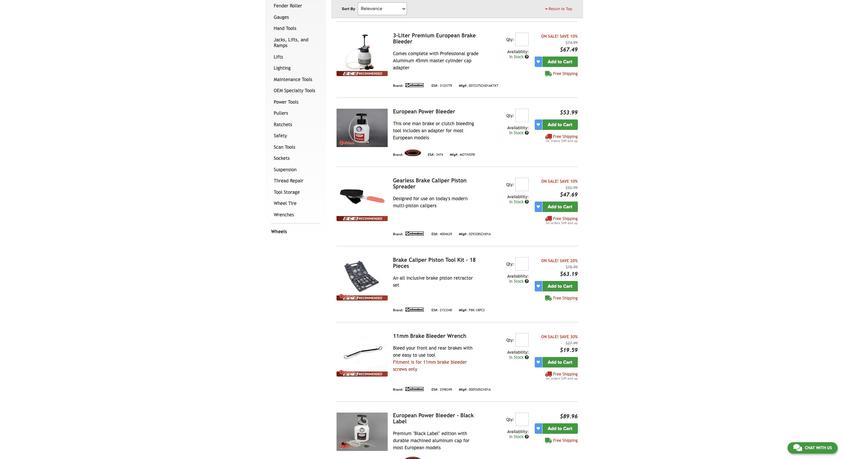 Task type: vqa. For each thing, say whether or not it's contained in the screenshot.
Plastic Fastener Remover link
no



Task type: describe. For each thing, give the bounding box(es) containing it.
availability: for 3-liter premium european brake bleeder
[[507, 49, 529, 54]]

qty: for 3-liter premium european brake bleeder
[[506, 37, 514, 42]]

roller
[[290, 3, 302, 9]]

5 free from the top
[[553, 372, 561, 377]]

in stock for 11mm brake bleeder wrench
[[509, 355, 525, 360]]

- inside european power bleeder - black label
[[457, 412, 459, 419]]

free shipping on orders $49 and up for $47.69
[[546, 216, 578, 225]]

up for $47.69
[[574, 221, 578, 225]]

oem
[[274, 88, 283, 93]]

cap inside the comes complete with professional grade aluminum 45mm master cylinder cap adapter
[[464, 58, 472, 63]]

designed for use on today's modern multi-piston calipers
[[393, 196, 468, 208]]

bleeder for 11mm brake bleeder wrench
[[426, 333, 446, 339]]

to down the $19.59
[[558, 359, 562, 365]]

oem specialty tools link
[[272, 85, 319, 97]]

all
[[400, 275, 405, 281]]

bleed
[[393, 345, 405, 351]]

qty: for gearless brake caliper piston spreader
[[506, 182, 514, 187]]

tools for power tools
[[288, 99, 299, 105]]

3 shipping from the top
[[563, 216, 578, 221]]

oem specialty tools
[[274, 88, 315, 93]]

on for $47.69
[[541, 179, 547, 184]]

screws
[[393, 366, 407, 372]]

add to cart for $19.59
[[548, 359, 572, 365]]

use inside designed for use on today's modern multi-piston calipers
[[421, 196, 428, 201]]

fender roller link
[[272, 0, 319, 12]]

with inside premium "black label" edition with durable machined aluminum cap for most european models
[[458, 431, 467, 436]]

piston inside gearless brake caliper piston spreader
[[451, 177, 467, 184]]

european power bleeder link
[[393, 108, 455, 115]]

2598349
[[440, 388, 452, 392]]

20%
[[570, 258, 578, 263]]

tool inside brake caliper piston tool kit - 18 pieces
[[445, 257, 456, 263]]

comes complete with professional grade aluminum 45mm master cylinder cap adapter
[[393, 51, 479, 70]]

comes
[[393, 51, 407, 56]]

and inside jacks, lifts, and ramps
[[301, 37, 308, 42]]

mfg#: for european
[[459, 84, 468, 88]]

motivepb
[[460, 153, 475, 157]]

es#3474 - motivepb - european power bleeder - this one man brake or clutch bleeding tool includes an adapter for most european models - motive - audi bmw volkswagen mercedes benz mini porsche image
[[336, 109, 388, 147]]

es#: for piston
[[432, 232, 438, 236]]

and down '$53.99'
[[568, 139, 573, 143]]

1 free shipping on orders $49 and up from the top
[[546, 134, 578, 143]]

with inside bleed your front and rear brakes with one easy to use tool fitment is for 11mm brake bleeder screws only
[[463, 345, 473, 351]]

front
[[417, 345, 427, 351]]

save for $19.59
[[560, 334, 569, 339]]

label"
[[427, 431, 440, 436]]

schwaben - corporate logo image for gearless
[[405, 231, 425, 236]]

fender
[[274, 3, 288, 9]]

$89.96
[[560, 413, 578, 420]]

tire
[[288, 201, 297, 206]]

000550sch01a
[[469, 388, 491, 392]]

power for european power bleeder
[[419, 108, 434, 115]]

schwaben - corporate logo image for 11mm
[[405, 387, 425, 391]]

save for $67.49
[[560, 34, 569, 39]]

1 shipping from the top
[[563, 71, 578, 76]]

lighting
[[274, 65, 291, 71]]

5 shipping from the top
[[563, 372, 578, 377]]

in for gearless brake caliper piston spreader
[[509, 200, 513, 204]]

hand
[[274, 26, 285, 31]]

18pcs
[[476, 308, 485, 312]]

lifts link
[[272, 51, 319, 63]]

007237sch01aktkt
[[469, 84, 499, 88]]

liter
[[398, 32, 410, 39]]

qty: for brake caliper piston tool kit - 18 pieces
[[506, 262, 514, 266]]

to down the $89.96
[[558, 426, 562, 431]]

es#1895871 - motive0109 - european power bleeder - black label - premium "black label" edition with durable machined aluminum cap for most european models - motive - audi bmw volkswagen mercedes benz mini porsche image
[[336, 413, 388, 451]]

on for $67.49
[[541, 34, 547, 39]]

on sale!                         save 30% $27.99 $19.59
[[541, 334, 578, 353]]

tools for hand tools
[[286, 26, 296, 31]]

es#: 2153340
[[432, 308, 452, 312]]

chat with us link
[[788, 442, 838, 454]]

maintenance
[[274, 77, 301, 82]]

to left top at the right
[[561, 6, 565, 11]]

stock for 11mm brake bleeder wrench
[[514, 355, 524, 360]]

black
[[460, 412, 474, 419]]

for inside bleed your front and rear brakes with one easy to use tool fitment is for 11mm brake bleeder screws only
[[416, 359, 422, 365]]

cylinder
[[446, 58, 463, 63]]

models inside this one man brake or clutch bleeding tool includes an adapter for most european models
[[414, 135, 429, 140]]

caliper inside brake caliper piston tool kit - 18 pieces
[[409, 257, 427, 263]]

30%
[[570, 334, 578, 339]]

ramps
[[274, 43, 287, 48]]

availability: for european power bleeder
[[507, 125, 529, 130]]

and down $47.69
[[568, 221, 573, 225]]

question circle image for $67.49
[[525, 55, 529, 59]]

safety link
[[272, 130, 319, 142]]

tools subcategories element
[[271, 0, 320, 224]]

on inside designed for use on today's modern multi-piston calipers
[[429, 196, 434, 201]]

availability: for 11mm brake bleeder wrench
[[507, 350, 529, 355]]

on sale!                         save 10% $52.99 $47.69
[[541, 179, 578, 198]]

3 free from the top
[[553, 216, 561, 221]]

es#: 4004629
[[432, 232, 452, 236]]

this
[[393, 121, 402, 126]]

to down $63.19
[[558, 283, 562, 289]]

$53.99
[[560, 109, 578, 116]]

3 free shipping from the top
[[553, 438, 578, 443]]

stock for 3-liter premium european brake bleeder
[[514, 54, 524, 59]]

master
[[430, 58, 444, 63]]

tools right specialty
[[305, 88, 315, 93]]

3-liter premium european brake bleeder
[[393, 32, 476, 45]]

stock for european power bleeder - black label
[[514, 434, 524, 439]]

in for 3-liter premium european brake bleeder
[[509, 54, 513, 59]]

brake inside gearless brake caliper piston spreader
[[416, 177, 430, 184]]

gearless
[[393, 177, 414, 184]]

for inside designed for use on today's modern multi-piston calipers
[[413, 196, 419, 201]]

add to cart button for $19.59
[[542, 357, 578, 367]]

to down $47.69
[[558, 204, 562, 210]]

piston inside an all inclusive brake piston retractor set
[[440, 275, 452, 281]]

repair
[[290, 178, 303, 184]]

add for $63.19
[[548, 283, 557, 289]]

brakes
[[448, 345, 462, 351]]

brand: for european
[[393, 153, 403, 157]]

add for $47.69
[[548, 204, 557, 210]]

tools for scan tools
[[285, 144, 295, 150]]

professional
[[440, 51, 465, 56]]

add to wish list image for $63.19
[[537, 284, 540, 288]]

jacks, lifts, and ramps
[[274, 37, 308, 48]]

scan
[[274, 144, 283, 150]]

2 shipping from the top
[[563, 134, 578, 139]]

question circle image for $63.19
[[525, 279, 529, 283]]

includes
[[403, 128, 420, 133]]

10% for $67.49
[[570, 34, 578, 39]]

4004629
[[440, 232, 452, 236]]

or
[[436, 121, 440, 126]]

mfg#: 029328sch01a
[[459, 232, 491, 236]]

ratchets
[[274, 122, 292, 127]]

lighting link
[[272, 63, 319, 74]]

european inside premium "black label" edition with durable machined aluminum cap for most european models
[[405, 445, 424, 450]]

brake caliper piston tool kit - 18 pieces
[[393, 257, 476, 269]]

6 add to cart from the top
[[548, 426, 572, 431]]

in stock for 3-liter premium european brake bleeder
[[509, 54, 525, 59]]

2 add from the top
[[548, 122, 557, 127]]

6 shipping from the top
[[563, 438, 578, 443]]

18
[[470, 257, 476, 263]]

brake for power
[[422, 121, 434, 126]]

tool inside bleed your front and rear brakes with one easy to use tool fitment is for 11mm brake bleeder screws only
[[427, 352, 435, 358]]

1 free from the top
[[553, 71, 561, 76]]

qty: for european power bleeder - black label
[[506, 417, 514, 422]]

european power bleeder - black label
[[393, 412, 474, 425]]

ecs tuning recommends this product. image for gearless brake caliper piston spreader
[[336, 216, 388, 221]]

use inside bleed your front and rear brakes with one easy to use tool fitment is for 11mm brake bleeder screws only
[[419, 352, 426, 358]]

fitment
[[393, 359, 410, 365]]

brake for caliper
[[426, 275, 438, 281]]

cart for $63.19
[[563, 283, 572, 289]]

brake inside 3-liter premium european brake bleeder
[[462, 32, 476, 39]]

for inside this one man brake or clutch bleeding tool includes an adapter for most european models
[[446, 128, 452, 133]]

0 horizontal spatial tool
[[274, 189, 282, 195]]

sockets link
[[272, 153, 319, 164]]

$19.59
[[560, 347, 578, 353]]

piston inside designed for use on today's modern multi-piston calipers
[[406, 203, 419, 208]]

in for 11mm brake bleeder wrench
[[509, 355, 513, 360]]

this one man brake or clutch bleeding tool includes an adapter for most european models
[[393, 121, 474, 140]]

1 motive - corporate logo image from the top
[[405, 149, 421, 156]]

$52.99
[[566, 185, 578, 190]]

brand: for gearless
[[393, 232, 403, 236]]

brand: for 3-
[[393, 84, 403, 88]]

wrench
[[447, 333, 466, 339]]

3-
[[393, 32, 398, 39]]

european power bleeder - black label link
[[393, 412, 474, 425]]

add to wish list image for $67.49
[[537, 60, 540, 63]]

6 free from the top
[[553, 438, 561, 443]]

es#: 3474
[[428, 153, 443, 157]]

ecs tuning recommends this product. image for 11mm brake bleeder wrench
[[336, 371, 388, 377]]

power for european power bleeder - black label
[[419, 412, 434, 419]]

pullers
[[274, 111, 288, 116]]

sale! for $47.69
[[548, 179, 559, 184]]

ecs tuning recommends this product. image for brake caliper piston tool kit - 18 pieces
[[336, 295, 388, 300]]

"black
[[413, 431, 426, 436]]

3125779
[[440, 84, 452, 88]]

in for brake caliper piston tool kit - 18 pieces
[[509, 279, 513, 284]]

cap inside premium "black label" edition with durable machined aluminum cap for most european models
[[455, 438, 462, 443]]

free shipping on orders $49 and up for $19.59
[[546, 372, 578, 380]]

save for $47.69
[[560, 179, 569, 184]]

pullers link
[[272, 108, 319, 119]]

mfg#: left motivepb
[[450, 153, 459, 157]]

2 add to cart from the top
[[548, 122, 572, 127]]

wheel tire
[[274, 201, 297, 206]]

man
[[412, 121, 421, 126]]

sale! for $63.19
[[548, 258, 559, 263]]

wrenches
[[274, 212, 294, 217]]

is
[[411, 359, 414, 365]]

scan tools
[[274, 144, 295, 150]]

us
[[827, 446, 832, 450]]

specialty
[[284, 88, 303, 93]]

6 add to cart button from the top
[[542, 423, 578, 434]]

$67.49
[[560, 46, 578, 53]]

brake inside bleed your front and rear brakes with one easy to use tool fitment is for 11mm brake bleeder screws only
[[437, 359, 449, 365]]

- inside brake caliper piston tool kit - 18 pieces
[[466, 257, 468, 263]]

2 cart from the top
[[563, 122, 572, 127]]



Task type: locate. For each thing, give the bounding box(es) containing it.
0 vertical spatial models
[[414, 135, 429, 140]]

0 vertical spatial 11mm
[[393, 333, 409, 339]]

11mm down front
[[423, 359, 436, 365]]

use
[[421, 196, 428, 201], [419, 352, 426, 358]]

european up "black
[[393, 412, 417, 419]]

add for $67.49
[[548, 59, 557, 65]]

0 horizontal spatial -
[[457, 412, 459, 419]]

0 vertical spatial 10%
[[570, 34, 578, 39]]

suspension link
[[272, 164, 319, 175]]

5 brand: from the top
[[393, 308, 403, 312]]

save inside on sale!                         save 20% $78.99 $63.19
[[560, 258, 569, 263]]

availability: for european power bleeder - black label
[[507, 429, 529, 434]]

4 stock from the top
[[514, 279, 524, 284]]

to down $67.49
[[558, 59, 562, 65]]

0 vertical spatial premium
[[412, 32, 435, 39]]

es#2153340 - pbk-18pcs - brake caliper piston tool kit - 18 pieces - an all inclusive brake piston retractor set - schwaben - audi bmw volkswagen image
[[336, 257, 388, 295]]

stock for european power bleeder
[[514, 131, 524, 135]]

bleed your front and rear brakes with one easy to use tool fitment is for 11mm brake bleeder screws only
[[393, 345, 473, 372]]

cart
[[563, 59, 572, 65], [563, 122, 572, 127], [563, 204, 572, 210], [563, 283, 572, 289], [563, 359, 572, 365], [563, 426, 572, 431]]

0 horizontal spatial one
[[393, 352, 401, 358]]

3 in from the top
[[509, 200, 513, 204]]

3 save from the top
[[560, 258, 569, 263]]

1 vertical spatial $49
[[561, 221, 567, 225]]

1 orders from the top
[[551, 139, 560, 143]]

0 horizontal spatial adapter
[[393, 65, 410, 70]]

save left '30%'
[[560, 334, 569, 339]]

$49 for $19.59
[[561, 377, 567, 380]]

1 horizontal spatial adapter
[[428, 128, 444, 133]]

2 vertical spatial question circle image
[[525, 355, 529, 359]]

orders down $47.69
[[551, 221, 560, 225]]

$63.19
[[560, 271, 578, 277]]

10% for $47.69
[[570, 179, 578, 184]]

ecs tuning recommends this product. image for 3-liter premium european brake bleeder
[[336, 71, 388, 76]]

free shipping on orders $49 and up down $47.69
[[546, 216, 578, 225]]

1 vertical spatial piston
[[440, 275, 452, 281]]

for right is
[[416, 359, 422, 365]]

1 question circle image from the top
[[525, 131, 529, 135]]

0 vertical spatial adapter
[[393, 65, 410, 70]]

most inside premium "black label" edition with durable machined aluminum cap for most european models
[[393, 445, 403, 450]]

rear
[[438, 345, 447, 351]]

5 add from the top
[[548, 359, 557, 365]]

3 qty: from the top
[[506, 182, 514, 187]]

1 $49 from the top
[[561, 139, 567, 143]]

return
[[549, 6, 560, 11]]

wrenches link
[[272, 209, 319, 221]]

free shipping for $63.19
[[553, 296, 578, 300]]

today's
[[436, 196, 450, 201]]

piston inside brake caliper piston tool kit - 18 pieces
[[428, 257, 444, 263]]

1 vertical spatial 11mm
[[423, 359, 436, 365]]

brand: down screws
[[393, 388, 403, 392]]

mfg#: for wrench
[[459, 388, 468, 392]]

0 vertical spatial question circle image
[[525, 131, 529, 135]]

es#: for european
[[432, 84, 438, 88]]

shipping down $67.49
[[563, 71, 578, 76]]

0 vertical spatial most
[[453, 128, 464, 133]]

retractor
[[454, 275, 473, 281]]

power up man
[[419, 108, 434, 115]]

es#3125779 - 007237sch01aktkt - 3-liter premium european brake bleeder - comes complete with professional grade aluminum 45mm master cylinder cap adapter - schwaben - audi bmw volkswagen mercedes benz mini porsche image
[[336, 33, 388, 71]]

4 qty: from the top
[[506, 262, 514, 266]]

6 stock from the top
[[514, 434, 524, 439]]

1 free shipping from the top
[[553, 71, 578, 76]]

1 brand: from the top
[[393, 8, 403, 12]]

add to cart button down $67.49
[[542, 56, 578, 67]]

question circle image for on sale!                         save 10%
[[525, 200, 529, 204]]

add for $19.59
[[548, 359, 557, 365]]

sale! for $19.59
[[548, 334, 559, 339]]

an
[[422, 128, 427, 133]]

10% up $52.99
[[570, 179, 578, 184]]

es#: left 3474
[[428, 153, 435, 157]]

2 schwaben - corporate logo image from the top
[[405, 83, 425, 87]]

1 horizontal spatial -
[[466, 257, 468, 263]]

brand: for brake
[[393, 308, 403, 312]]

free shipping on orders $49 and up down the $19.59
[[546, 372, 578, 380]]

1 availability: from the top
[[507, 49, 529, 54]]

schwaben - corporate logo image down 45mm
[[405, 83, 425, 87]]

0 vertical spatial question circle image
[[525, 55, 529, 59]]

up for $19.59
[[574, 377, 578, 380]]

european inside 3-liter premium european brake bleeder
[[436, 32, 460, 39]]

0 vertical spatial tool
[[274, 189, 282, 195]]

and inside bleed your front and rear brakes with one easy to use tool fitment is for 11mm brake bleeder screws only
[[429, 345, 437, 351]]

brake
[[462, 32, 476, 39], [416, 177, 430, 184], [393, 257, 407, 263], [410, 333, 424, 339]]

1 vertical spatial caliper
[[409, 257, 427, 263]]

ratchets link
[[272, 119, 319, 130]]

gearless brake caliper piston spreader link
[[393, 177, 467, 190]]

orders down the $19.59
[[551, 377, 560, 380]]

add to cart button for $63.19
[[542, 281, 578, 291]]

2 save from the top
[[560, 179, 569, 184]]

1 qty: from the top
[[506, 37, 514, 42]]

brake inside an all inclusive brake piston retractor set
[[426, 275, 438, 281]]

sale!
[[548, 34, 559, 39], [548, 179, 559, 184], [548, 258, 559, 263], [548, 334, 559, 339]]

1 vertical spatial free shipping on orders $49 and up
[[546, 216, 578, 225]]

wheel tire link
[[272, 198, 319, 209]]

add to cart for $63.19
[[548, 283, 572, 289]]

2 vertical spatial brake
[[437, 359, 449, 365]]

ecs tuning recommends this product. image
[[336, 71, 388, 76], [336, 216, 388, 221], [336, 295, 388, 300], [336, 371, 388, 377]]

storage
[[284, 189, 300, 195]]

tools down the oem specialty tools link
[[288, 99, 299, 105]]

1 horizontal spatial premium
[[412, 32, 435, 39]]

free shipping down the $89.96
[[553, 438, 578, 443]]

add to wish list image
[[537, 361, 540, 364]]

2 question circle image from the top
[[525, 279, 529, 283]]

brand: down 'multi-'
[[393, 232, 403, 236]]

caret up image
[[545, 7, 548, 11]]

brake
[[422, 121, 434, 126], [426, 275, 438, 281], [437, 359, 449, 365]]

bleeder for european power bleeder
[[436, 108, 455, 115]]

1 question circle image from the top
[[525, 55, 529, 59]]

1 vertical spatial 10%
[[570, 179, 578, 184]]

2 vertical spatial question circle image
[[525, 435, 529, 439]]

0 vertical spatial tool
[[393, 128, 401, 133]]

0 vertical spatial -
[[466, 257, 468, 263]]

question circle image
[[525, 131, 529, 135], [525, 200, 529, 204], [525, 435, 529, 439]]

45mm
[[416, 58, 428, 63]]

0 vertical spatial one
[[403, 121, 411, 126]]

schwaben - corporate logo image left es#: 2153340
[[405, 308, 425, 312]]

2 free shipping on orders $49 and up from the top
[[546, 216, 578, 225]]

2 in from the top
[[509, 131, 513, 135]]

piston up modern
[[451, 177, 467, 184]]

bleeder inside 3-liter premium european brake bleeder
[[393, 38, 413, 45]]

10% up $74.99
[[570, 34, 578, 39]]

tool storage link
[[272, 187, 319, 198]]

0 vertical spatial orders
[[551, 139, 560, 143]]

bleeder up 'clutch'
[[436, 108, 455, 115]]

2 vertical spatial up
[[574, 377, 578, 380]]

0 horizontal spatial cap
[[455, 438, 462, 443]]

save inside on sale!                         save 10% $74.99 $67.49
[[560, 34, 569, 39]]

4 add to wish list image from the top
[[537, 284, 540, 288]]

free down $67.49
[[553, 71, 561, 76]]

to
[[561, 6, 565, 11], [558, 59, 562, 65], [558, 122, 562, 127], [558, 204, 562, 210], [558, 283, 562, 289], [413, 352, 417, 358], [558, 359, 562, 365], [558, 426, 562, 431]]

4 brand: from the top
[[393, 232, 403, 236]]

premium
[[412, 32, 435, 39], [393, 431, 412, 436]]

$49 down $47.69
[[561, 221, 567, 225]]

10% inside on sale!                         save 10% $52.99 $47.69
[[570, 179, 578, 184]]

to down '$53.99'
[[558, 122, 562, 127]]

0 vertical spatial power
[[274, 99, 287, 105]]

free down the $19.59
[[553, 372, 561, 377]]

kit
[[457, 257, 464, 263]]

0 vertical spatial piston
[[451, 177, 467, 184]]

add to cart for $67.49
[[548, 59, 572, 65]]

1 horizontal spatial one
[[403, 121, 411, 126]]

4 add from the top
[[548, 283, 557, 289]]

most inside this one man brake or clutch bleeding tool includes an adapter for most european models
[[453, 128, 464, 133]]

sort
[[342, 6, 349, 11]]

spreader
[[393, 183, 416, 190]]

top
[[566, 6, 572, 11]]

4 save from the top
[[560, 334, 569, 339]]

power inside european power bleeder - black label
[[419, 412, 434, 419]]

save
[[560, 34, 569, 39], [560, 179, 569, 184], [560, 258, 569, 263], [560, 334, 569, 339]]

2 vertical spatial free shipping on orders $49 and up
[[546, 372, 578, 380]]

3 schwaben - corporate logo image from the top
[[405, 231, 425, 236]]

es#: for wrench
[[432, 388, 438, 392]]

1 horizontal spatial caliper
[[432, 177, 450, 184]]

in for european power bleeder - black label
[[509, 434, 513, 439]]

tools inside "link"
[[288, 99, 299, 105]]

3 question circle image from the top
[[525, 355, 529, 359]]

1 vertical spatial orders
[[551, 221, 560, 225]]

es#: left 3125779
[[432, 84, 438, 88]]

1 in stock from the top
[[509, 54, 525, 59]]

european inside this one man brake or clutch bleeding tool includes an adapter for most european models
[[393, 135, 413, 140]]

1 vertical spatial question circle image
[[525, 200, 529, 204]]

1 vertical spatial free shipping
[[553, 296, 578, 300]]

shipping
[[563, 71, 578, 76], [563, 134, 578, 139], [563, 216, 578, 221], [563, 296, 578, 300], [563, 372, 578, 377], [563, 438, 578, 443]]

one inside this one man brake or clutch bleeding tool includes an adapter for most european models
[[403, 121, 411, 126]]

6 brand: from the top
[[393, 388, 403, 392]]

models inside premium "black label" edition with durable machined aluminum cap for most european models
[[426, 445, 441, 450]]

schwaben - corporate logo image
[[405, 7, 425, 11], [405, 83, 425, 87], [405, 231, 425, 236], [405, 308, 425, 312], [405, 387, 425, 391]]

maintenance tools link
[[272, 74, 319, 85]]

3 add to cart button from the top
[[542, 202, 578, 212]]

save up $74.99
[[560, 34, 569, 39]]

premium up complete
[[412, 32, 435, 39]]

1 horizontal spatial piston
[[451, 177, 467, 184]]

cap
[[464, 58, 472, 63], [455, 438, 462, 443]]

3 sale! from the top
[[548, 258, 559, 263]]

1 up from the top
[[574, 139, 578, 143]]

0 vertical spatial piston
[[406, 203, 419, 208]]

question circle image for $19.59
[[525, 355, 529, 359]]

stock for gearless brake caliper piston spreader
[[514, 200, 524, 204]]

motive - corporate logo image down machined
[[405, 457, 421, 459]]

2 free from the top
[[553, 134, 561, 139]]

free shipping on orders $49 and up
[[546, 134, 578, 143], [546, 216, 578, 225], [546, 372, 578, 380]]

es#: for tool
[[432, 308, 438, 312]]

2 ecs tuning recommends this product. image from the top
[[336, 216, 388, 221]]

schwaben - corporate logo image down only
[[405, 387, 425, 391]]

power inside "link"
[[274, 99, 287, 105]]

on inside on sale!                         save 20% $78.99 $63.19
[[541, 258, 547, 263]]

availability: for brake caliper piston tool kit - 18 pieces
[[507, 274, 529, 279]]

premium inside premium "black label" edition with durable machined aluminum cap for most european models
[[393, 431, 412, 436]]

use down front
[[419, 352, 426, 358]]

in stock
[[509, 54, 525, 59], [509, 131, 525, 135], [509, 200, 525, 204], [509, 279, 525, 284], [509, 355, 525, 360], [509, 434, 525, 439]]

2 10% from the top
[[570, 179, 578, 184]]

mfg#: for piston
[[459, 232, 468, 236]]

wheels link
[[270, 226, 319, 238]]

on
[[546, 139, 550, 143], [429, 196, 434, 201], [546, 221, 550, 225], [546, 377, 550, 380]]

$27.99
[[566, 341, 578, 346]]

cart down the $89.96
[[563, 426, 572, 431]]

3474
[[436, 153, 443, 157]]

3 brand: from the top
[[393, 153, 403, 157]]

1 add to cart from the top
[[548, 59, 572, 65]]

1 vertical spatial models
[[426, 445, 441, 450]]

tools down lighting link on the top
[[302, 77, 312, 82]]

with
[[429, 51, 439, 56], [463, 345, 473, 351], [458, 431, 467, 436], [816, 446, 826, 450]]

adapter for power
[[428, 128, 444, 133]]

tool inside this one man brake or clutch bleeding tool includes an adapter for most european models
[[393, 128, 401, 133]]

3 availability: from the top
[[507, 194, 529, 199]]

mfg#: for tool
[[459, 308, 468, 312]]

1 vertical spatial cap
[[455, 438, 462, 443]]

shipping down $47.69
[[563, 216, 578, 221]]

free down $47.69
[[553, 216, 561, 221]]

easy
[[402, 352, 411, 358]]

0 horizontal spatial tool
[[393, 128, 401, 133]]

brake down brake caliper piston tool kit - 18 pieces link
[[426, 275, 438, 281]]

question circle image for $89.96
[[525, 435, 529, 439]]

orders for $47.69
[[551, 221, 560, 225]]

with right brakes
[[463, 345, 473, 351]]

2153340
[[440, 308, 452, 312]]

european up professional
[[436, 32, 460, 39]]

suspension
[[274, 167, 297, 172]]

0 horizontal spatial caliper
[[409, 257, 427, 263]]

add to cart button down $63.19
[[542, 281, 578, 291]]

european down includes
[[393, 135, 413, 140]]

in stock for european power bleeder - black label
[[509, 434, 525, 439]]

orders
[[551, 139, 560, 143], [551, 221, 560, 225], [551, 377, 560, 380]]

0 vertical spatial $49
[[561, 139, 567, 143]]

calipers
[[420, 203, 437, 208]]

on for $63.19
[[541, 258, 547, 263]]

3 add to wish list image from the top
[[537, 205, 540, 208]]

- left black
[[457, 412, 459, 419]]

in stock for european power bleeder
[[509, 131, 525, 135]]

5 qty: from the top
[[506, 338, 514, 343]]

in stock for gearless brake caliper piston spreader
[[509, 200, 525, 204]]

piston up an all inclusive brake piston retractor set at the bottom of the page
[[428, 257, 444, 263]]

1 add to wish list image from the top
[[537, 60, 540, 63]]

cart down '$53.99'
[[563, 122, 572, 127]]

to inside bleed your front and rear brakes with one easy to use tool fitment is for 11mm brake bleeder screws only
[[413, 352, 417, 358]]

scan tools link
[[272, 142, 319, 153]]

on for $19.59
[[541, 334, 547, 339]]

tool down this
[[393, 128, 401, 133]]

1 vertical spatial piston
[[428, 257, 444, 263]]

3 $49 from the top
[[561, 377, 567, 380]]

for right designed
[[413, 196, 419, 201]]

2 vertical spatial $49
[[561, 377, 567, 380]]

es#4004629 - 029328sch01a - gearless brake caliper piston spreader - designed for use on today's modern multi-piston calipers - schwaben - audi bmw volkswagen mercedes benz mini porsche image
[[336, 178, 388, 216]]

with up master
[[429, 51, 439, 56]]

1 horizontal spatial piston
[[440, 275, 452, 281]]

european
[[436, 32, 460, 39], [393, 108, 417, 115], [393, 135, 413, 140], [393, 412, 417, 419], [405, 445, 424, 450]]

for
[[446, 128, 452, 133], [413, 196, 419, 201], [416, 359, 422, 365], [463, 438, 470, 443]]

motive - corporate logo image
[[405, 149, 421, 156], [405, 457, 421, 459]]

premium inside 3-liter premium european brake bleeder
[[412, 32, 435, 39]]

most down bleeding
[[453, 128, 464, 133]]

add to cart down $63.19
[[548, 283, 572, 289]]

3 add to cart from the top
[[548, 204, 572, 210]]

1 vertical spatial adapter
[[428, 128, 444, 133]]

1 vertical spatial brake
[[426, 275, 438, 281]]

complete
[[408, 51, 428, 56]]

5 schwaben - corporate logo image from the top
[[405, 387, 425, 391]]

question circle image
[[525, 55, 529, 59], [525, 279, 529, 283], [525, 355, 529, 359]]

brake up all
[[393, 257, 407, 263]]

1 vertical spatial up
[[574, 221, 578, 225]]

6 qty: from the top
[[506, 417, 514, 422]]

tools up lifts,
[[286, 26, 296, 31]]

1 vertical spatial tool
[[427, 352, 435, 358]]

add to cart button
[[542, 56, 578, 67], [542, 119, 578, 130], [542, 202, 578, 212], [542, 281, 578, 291], [542, 357, 578, 367], [542, 423, 578, 434]]

sale! for $67.49
[[548, 34, 559, 39]]

5 add to wish list image from the top
[[537, 427, 540, 430]]

0 vertical spatial use
[[421, 196, 428, 201]]

jacks,
[[274, 37, 287, 42]]

sale! inside on sale!                         save 10% $74.99 $67.49
[[548, 34, 559, 39]]

1 horizontal spatial tool
[[445, 257, 456, 263]]

0 horizontal spatial most
[[393, 445, 403, 450]]

0 vertical spatial brake
[[422, 121, 434, 126]]

up
[[574, 139, 578, 143], [574, 221, 578, 225], [574, 377, 578, 380]]

0 horizontal spatial piston
[[406, 203, 419, 208]]

free shipping
[[553, 71, 578, 76], [553, 296, 578, 300], [553, 438, 578, 443]]

1 schwaben - corporate logo image from the top
[[405, 7, 425, 11]]

mfg#: left 029328sch01a
[[459, 232, 468, 236]]

sale! inside on sale!                         save 20% $78.99 $63.19
[[548, 258, 559, 263]]

machined
[[411, 438, 431, 443]]

free shipping for $67.49
[[553, 71, 578, 76]]

0 horizontal spatial piston
[[428, 257, 444, 263]]

1 vertical spatial power
[[419, 108, 434, 115]]

in stock for brake caliper piston tool kit - 18 pieces
[[509, 279, 525, 284]]

schwaben - corporate logo image for 3-
[[405, 83, 425, 87]]

0 vertical spatial cap
[[464, 58, 472, 63]]

2 qty: from the top
[[506, 113, 514, 118]]

4 sale! from the top
[[548, 334, 559, 339]]

mfg#: pbk-18pcs
[[459, 308, 485, 312]]

maintenance tools
[[274, 77, 312, 82]]

2 up from the top
[[574, 221, 578, 225]]

save inside on sale!                         save 30% $27.99 $19.59
[[560, 334, 569, 339]]

thread repair link
[[272, 175, 319, 187]]

grade
[[467, 51, 479, 56]]

edition
[[442, 431, 456, 436]]

qty: for 11mm brake bleeder wrench
[[506, 338, 514, 343]]

3 up from the top
[[574, 377, 578, 380]]

free
[[553, 71, 561, 76], [553, 134, 561, 139], [553, 216, 561, 221], [553, 296, 561, 300], [553, 372, 561, 377], [553, 438, 561, 443]]

adapter inside this one man brake or clutch bleeding tool includes an adapter for most european models
[[428, 128, 444, 133]]

with inside the comes complete with professional grade aluminum 45mm master cylinder cap adapter
[[429, 51, 439, 56]]

1 10% from the top
[[570, 34, 578, 39]]

free down '$53.99'
[[553, 134, 561, 139]]

brand: for 11mm
[[393, 388, 403, 392]]

es#: left 2598349
[[432, 388, 438, 392]]

0 vertical spatial motive - corporate logo image
[[405, 149, 421, 156]]

adapter down aluminum
[[393, 65, 410, 70]]

1 in from the top
[[509, 54, 513, 59]]

and down the $19.59
[[568, 377, 573, 380]]

2 in stock from the top
[[509, 131, 525, 135]]

aluminum
[[393, 58, 414, 63]]

4 schwaben - corporate logo image from the top
[[405, 308, 425, 312]]

add to cart down the $19.59
[[548, 359, 572, 365]]

cart for $47.69
[[563, 204, 572, 210]]

None number field
[[515, 33, 529, 46], [515, 109, 529, 122], [515, 178, 529, 191], [515, 257, 529, 271], [515, 333, 529, 347], [515, 413, 529, 426], [515, 33, 529, 46], [515, 109, 529, 122], [515, 178, 529, 191], [515, 257, 529, 271], [515, 333, 529, 347], [515, 413, 529, 426]]

power up "black
[[419, 412, 434, 419]]

3 orders from the top
[[551, 377, 560, 380]]

1 horizontal spatial cap
[[464, 58, 472, 63]]

brake inside brake caliper piston tool kit - 18 pieces
[[393, 257, 407, 263]]

1 vertical spatial question circle image
[[525, 279, 529, 283]]

1 vertical spatial one
[[393, 352, 401, 358]]

most
[[453, 128, 464, 133], [393, 445, 403, 450]]

save for $63.19
[[560, 258, 569, 263]]

1 horizontal spatial tool
[[427, 352, 435, 358]]

6 in stock from the top
[[509, 434, 525, 439]]

for inside premium "black label" edition with durable machined aluminum cap for most european models
[[463, 438, 470, 443]]

most down durable
[[393, 445, 403, 450]]

1 horizontal spatial most
[[453, 128, 464, 133]]

6 availability: from the top
[[507, 429, 529, 434]]

1 vertical spatial most
[[393, 445, 403, 450]]

10% inside on sale!                         save 10% $74.99 $67.49
[[570, 34, 578, 39]]

brake up grade
[[462, 32, 476, 39]]

2 vertical spatial free shipping
[[553, 438, 578, 443]]

brake up front
[[410, 333, 424, 339]]

1 add from the top
[[548, 59, 557, 65]]

0 horizontal spatial premium
[[393, 431, 412, 436]]

models down an at the top
[[414, 135, 429, 140]]

5 availability: from the top
[[507, 350, 529, 355]]

free down the $89.96
[[553, 438, 561, 443]]

1 sale! from the top
[[548, 34, 559, 39]]

0 horizontal spatial 11mm
[[393, 333, 409, 339]]

5 in stock from the top
[[509, 355, 525, 360]]

tools for maintenance tools
[[302, 77, 312, 82]]

with left us
[[816, 446, 826, 450]]

to up is
[[413, 352, 417, 358]]

availability: for gearless brake caliper piston spreader
[[507, 194, 529, 199]]

6 in from the top
[[509, 434, 513, 439]]

shipping down the $89.96
[[563, 438, 578, 443]]

save inside on sale!                         save 10% $52.99 $47.69
[[560, 179, 569, 184]]

0 vertical spatial free shipping
[[553, 71, 578, 76]]

mfg#: 007237sch01aktkt
[[459, 84, 499, 88]]

on inside on sale!                         save 10% $52.99 $47.69
[[541, 179, 547, 184]]

$49 down the $19.59
[[561, 377, 567, 380]]

european down machined
[[405, 445, 424, 450]]

2 add to cart button from the top
[[542, 119, 578, 130]]

2 motive - corporate logo image from the top
[[405, 457, 421, 459]]

mfg#: left 000550sch01a
[[459, 388, 468, 392]]

for right aluminum
[[463, 438, 470, 443]]

on inside on sale!                         save 30% $27.99 $19.59
[[541, 334, 547, 339]]

free down $63.19
[[553, 296, 561, 300]]

add to cart button down '$53.99'
[[542, 119, 578, 130]]

one inside bleed your front and rear brakes with one easy to use tool fitment is for 11mm brake bleeder screws only
[[393, 352, 401, 358]]

bleeder inside european power bleeder - black label
[[436, 412, 455, 419]]

availability:
[[507, 49, 529, 54], [507, 125, 529, 130], [507, 194, 529, 199], [507, 274, 529, 279], [507, 350, 529, 355], [507, 429, 529, 434]]

comments image
[[793, 444, 802, 452]]

caliper up today's
[[432, 177, 450, 184]]

schwaben - corporate logo image up the liter
[[405, 7, 425, 11]]

2 vertical spatial power
[[419, 412, 434, 419]]

adapter inside the comes complete with professional grade aluminum 45mm master cylinder cap adapter
[[393, 65, 410, 70]]

mfg#: left pbk-
[[459, 308, 468, 312]]

0 vertical spatial free shipping on orders $49 and up
[[546, 134, 578, 143]]

models
[[414, 135, 429, 140], [426, 445, 441, 450]]

tool
[[393, 128, 401, 133], [427, 352, 435, 358]]

free shipping down $67.49
[[553, 71, 578, 76]]

label
[[393, 418, 407, 425]]

2 on from the top
[[541, 179, 547, 184]]

2 orders from the top
[[551, 221, 560, 225]]

10%
[[570, 34, 578, 39], [570, 179, 578, 184]]

3 ecs tuning recommends this product. image from the top
[[336, 295, 388, 300]]

4 in stock from the top
[[509, 279, 525, 284]]

$49 for $47.69
[[561, 221, 567, 225]]

2 availability: from the top
[[507, 125, 529, 130]]

cart for $19.59
[[563, 359, 572, 365]]

sale! inside on sale!                         save 30% $27.99 $19.59
[[548, 334, 559, 339]]

3 on from the top
[[541, 258, 547, 263]]

2 vertical spatial orders
[[551, 377, 560, 380]]

0 vertical spatial up
[[574, 139, 578, 143]]

hand tools
[[274, 26, 296, 31]]

adapter
[[393, 65, 410, 70], [428, 128, 444, 133]]

caliper inside gearless brake caliper piston spreader
[[432, 177, 450, 184]]

save left 20%
[[560, 258, 569, 263]]

brand: down aluminum
[[393, 84, 403, 88]]

1 vertical spatial motive - corporate logo image
[[405, 457, 421, 459]]

6 add from the top
[[548, 426, 557, 431]]

lifts,
[[288, 37, 299, 42]]

es#2598349 - 000550sch01a - 11mm brake bleeder wrench - bleed your front and rear brakes with one easy to use tool - schwaben - audi bmw volkswagen mini porsche image
[[336, 333, 388, 371]]

brake down 'rear'
[[437, 359, 449, 365]]

cart down $67.49
[[563, 59, 572, 65]]

bleeder for european power bleeder - black label
[[436, 412, 455, 419]]

-
[[466, 257, 468, 263], [457, 412, 459, 419]]

hand tools link
[[272, 23, 319, 34]]

1 vertical spatial premium
[[393, 431, 412, 436]]

add to wish list image for $47.69
[[537, 205, 540, 208]]

add to cart button for $47.69
[[542, 202, 578, 212]]

2 add to wish list image from the top
[[537, 123, 540, 126]]

1 vertical spatial tool
[[445, 257, 456, 263]]

1 horizontal spatial 11mm
[[423, 359, 436, 365]]

es#: left 4004629
[[432, 232, 438, 236]]

6 cart from the top
[[563, 426, 572, 431]]

0 vertical spatial caliper
[[432, 177, 450, 184]]

2 sale! from the top
[[548, 179, 559, 184]]

use up "calipers"
[[421, 196, 428, 201]]

mfg#: motivepb
[[450, 153, 475, 157]]

tool down front
[[427, 352, 435, 358]]

piston
[[451, 177, 467, 184], [428, 257, 444, 263]]

1 on from the top
[[541, 34, 547, 39]]

2 stock from the top
[[514, 131, 524, 135]]

3 cart from the top
[[563, 204, 572, 210]]

add to cart down '$53.99'
[[548, 122, 572, 127]]

brake inside this one man brake or clutch bleeding tool includes an adapter for most european models
[[422, 121, 434, 126]]

5 stock from the top
[[514, 355, 524, 360]]

4 free from the top
[[553, 296, 561, 300]]

1 vertical spatial -
[[457, 412, 459, 419]]

wheel
[[274, 201, 287, 206]]

5 in from the top
[[509, 355, 513, 360]]

1 add to cart button from the top
[[542, 56, 578, 67]]

2 question circle image from the top
[[525, 200, 529, 204]]

5 cart from the top
[[563, 359, 572, 365]]

add to cart down $67.49
[[548, 59, 572, 65]]

tool storage
[[274, 189, 300, 195]]

4 shipping from the top
[[563, 296, 578, 300]]

european up this
[[393, 108, 417, 115]]

cart for $67.49
[[563, 59, 572, 65]]

cart down $47.69
[[563, 204, 572, 210]]

4 ecs tuning recommends this product. image from the top
[[336, 371, 388, 377]]

stock for brake caliper piston tool kit - 18 pieces
[[514, 279, 524, 284]]

adapter for liter
[[393, 65, 410, 70]]

an all inclusive brake piston retractor set
[[393, 275, 473, 288]]

power tools
[[274, 99, 299, 105]]

multi-
[[393, 203, 406, 208]]

sockets
[[274, 156, 290, 161]]

adapter down the or
[[428, 128, 444, 133]]

add to cart for $47.69
[[548, 204, 572, 210]]

11mm inside bleed your front and rear brakes with one easy to use tool fitment is for 11mm brake bleeder screws only
[[423, 359, 436, 365]]

1 vertical spatial use
[[419, 352, 426, 358]]

pbk-
[[469, 308, 476, 312]]

sale! inside on sale!                         save 10% $52.99 $47.69
[[548, 179, 559, 184]]

shipping down $63.19
[[563, 296, 578, 300]]

cap down grade
[[464, 58, 472, 63]]

qty: for european power bleeder
[[506, 113, 514, 118]]

fender roller
[[274, 3, 302, 9]]

caliper up inclusive
[[409, 257, 427, 263]]

qty:
[[506, 37, 514, 42], [506, 113, 514, 118], [506, 182, 514, 187], [506, 262, 514, 266], [506, 338, 514, 343], [506, 417, 514, 422]]

orders for $19.59
[[551, 377, 560, 380]]

add to wish list image
[[537, 60, 540, 63], [537, 123, 540, 126], [537, 205, 540, 208], [537, 284, 540, 288], [537, 427, 540, 430]]

on inside on sale!                         save 10% $74.99 $67.49
[[541, 34, 547, 39]]

question circle image for $53.99
[[525, 131, 529, 135]]

1 stock from the top
[[514, 54, 524, 59]]

add to cart button down $47.69
[[542, 202, 578, 212]]

european inside european power bleeder - black label
[[393, 412, 417, 419]]

on sale!                         save 20% $78.99 $63.19
[[541, 258, 578, 277]]

in for european power bleeder
[[509, 131, 513, 135]]



